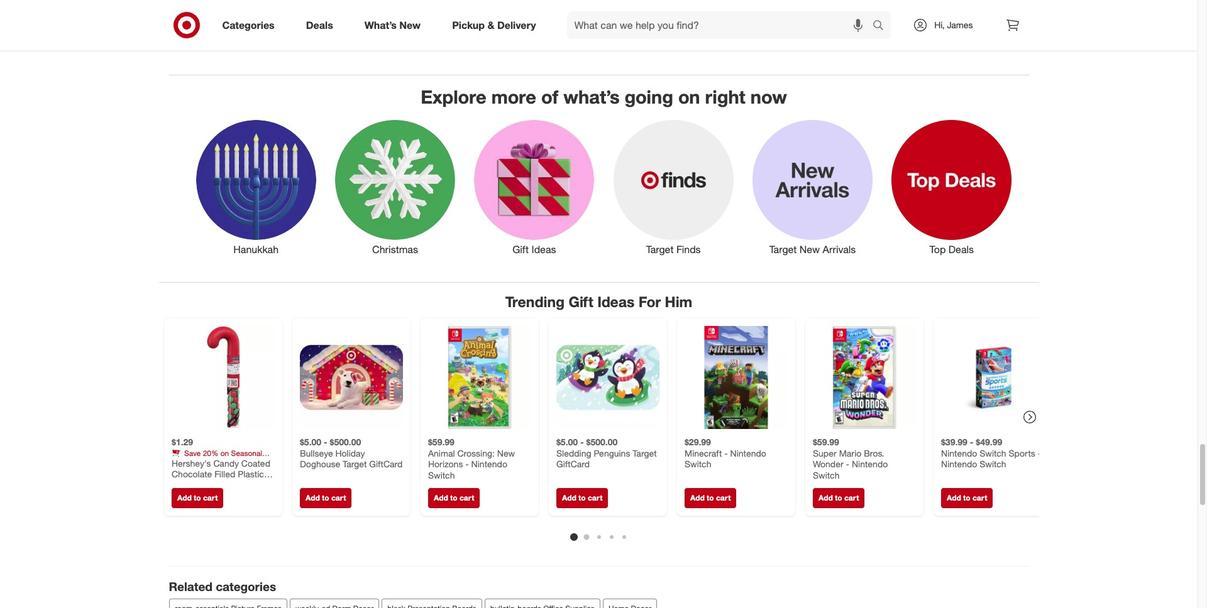 Task type: vqa. For each thing, say whether or not it's contained in the screenshot.
"explore"
yes



Task type: describe. For each thing, give the bounding box(es) containing it.
giftcard inside $5.00 - $500.00 bullseye holiday doghouse target giftcard
[[369, 459, 402, 470]]

- inside $59.99 animal crossing: new horizons - nintendo switch
[[465, 459, 469, 470]]

bullseye
[[300, 448, 333, 459]]

candy
[[171, 458, 192, 467]]

$39.99 - $49.99 nintendo switch sports - nintendo switch
[[941, 437, 1041, 470]]

sports
[[1009, 448, 1035, 459]]

penguins
[[594, 448, 630, 459]]

chocolate
[[171, 469, 212, 480]]

target finds
[[646, 243, 701, 256]]

add to cart for animal crossing: new horizons - nintendo switch
[[434, 493, 474, 503]]

$59.99 super mario bros. wonder - nintendo switch
[[813, 437, 888, 481]]

nintendo inside $59.99 animal crossing: new horizons - nintendo switch
[[471, 459, 507, 470]]

add to cart button for sledding penguins target giftcard
[[556, 488, 608, 509]]

add to cart for nintendo switch sports - nintendo switch
[[947, 493, 987, 503]]

target new arrivals
[[770, 243, 856, 256]]

coated
[[241, 458, 270, 469]]

nintendo inside $59.99 super mario bros. wonder - nintendo switch
[[852, 459, 888, 470]]

filled
[[214, 469, 235, 480]]

$59.99 for super
[[813, 437, 839, 448]]

1 vertical spatial ideas
[[598, 293, 635, 311]]

to for sledding penguins target giftcard
[[578, 493, 586, 503]]

cart for hershey's candy coated chocolate filled plastic holiday cane - 1.4oz
[[203, 493, 218, 503]]

switch inside $59.99 super mario bros. wonder - nintendo switch
[[813, 470, 840, 481]]

add for animal crossing: new horizons - nintendo switch
[[434, 493, 448, 503]]

- inside $5.00 - $500.00 bullseye holiday doghouse target giftcard
[[324, 437, 327, 448]]

wonder
[[813, 459, 843, 470]]

$39.99
[[941, 437, 967, 448]]

delivery
[[497, 19, 536, 31]]

holiday inside hershey's candy coated chocolate filled plastic holiday cane - 1.4oz
[[171, 480, 201, 491]]

$29.99
[[685, 437, 711, 448]]

pickup
[[452, 19, 485, 31]]

mario
[[839, 448, 861, 459]]

what's new link
[[354, 11, 437, 39]]

to for minecraft - nintendo switch
[[707, 493, 714, 503]]

now
[[751, 85, 787, 108]]

trending
[[505, 293, 565, 311]]

cart for nintendo switch sports - nintendo switch
[[973, 493, 987, 503]]

to for animal crossing: new horizons - nintendo switch
[[450, 493, 457, 503]]

- left $49.99
[[970, 437, 973, 448]]

$1.29
[[171, 437, 193, 448]]

target inside $5.00 - $500.00 bullseye holiday doghouse target giftcard
[[342, 459, 367, 470]]

finds
[[677, 243, 701, 256]]

20%
[[203, 448, 218, 458]]

1 horizontal spatial on
[[679, 85, 700, 108]]

- inside '$29.99 minecraft - nintendo switch'
[[724, 448, 728, 459]]

switch inside '$29.99 minecraft - nintendo switch'
[[685, 459, 711, 470]]

pickup & delivery
[[452, 19, 536, 31]]

0 horizontal spatial ideas
[[532, 243, 556, 256]]

sledding
[[556, 448, 591, 459]]

james
[[947, 19, 973, 30]]

add for nintendo switch sports - nintendo switch
[[947, 493, 961, 503]]

giftcard inside $5.00 - $500.00 sledding penguins target giftcard
[[556, 459, 590, 470]]

cart for minecraft - nintendo switch
[[716, 493, 731, 503]]

doghouse
[[300, 459, 340, 470]]

add to cart for sledding penguins target giftcard
[[562, 493, 602, 503]]

holiday inside $5.00 - $500.00 bullseye holiday doghouse target giftcard
[[335, 448, 365, 459]]

- inside hershey's candy coated chocolate filled plastic holiday cane - 1.4oz
[[226, 480, 230, 491]]

search
[[867, 20, 898, 32]]

target inside target finds link
[[646, 243, 674, 256]]

sledding penguins target giftcard image
[[556, 326, 659, 429]]

going
[[625, 85, 673, 108]]

to for super mario bros. wonder - nintendo switch
[[835, 493, 842, 503]]

super
[[813, 448, 837, 459]]

$5.00 for $5.00 - $500.00 sledding penguins target giftcard
[[556, 437, 578, 448]]

$500.00 for penguins
[[586, 437, 617, 448]]

cart for sledding penguins target giftcard
[[588, 493, 602, 503]]

$5.00 - $500.00 bullseye holiday doghouse target giftcard
[[300, 437, 402, 470]]

right
[[705, 85, 746, 108]]

add to cart for bullseye holiday doghouse target giftcard
[[305, 493, 346, 503]]

add to cart button for bullseye holiday doghouse target giftcard
[[300, 488, 351, 509]]

$29.99 minecraft - nintendo switch
[[685, 437, 766, 470]]

related
[[169, 580, 213, 594]]

$59.99 for animal
[[428, 437, 454, 448]]

0 vertical spatial gift
[[513, 243, 529, 256]]

christmas link
[[326, 117, 465, 257]]

cart for bullseye holiday doghouse target giftcard
[[331, 493, 346, 503]]

hanukkah link
[[186, 117, 326, 257]]

1 horizontal spatial deals
[[949, 243, 974, 256]]



Task type: locate. For each thing, give the bounding box(es) containing it.
- up bullseye
[[324, 437, 327, 448]]

2 add to cart button from the left
[[300, 488, 351, 509]]

add to cart
[[177, 493, 218, 503], [305, 493, 346, 503], [434, 493, 474, 503], [562, 493, 602, 503], [690, 493, 731, 503], [818, 493, 859, 503], [947, 493, 987, 503]]

plastic
[[237, 469, 264, 480]]

0 vertical spatial ideas
[[532, 243, 556, 256]]

5 add to cart button from the left
[[685, 488, 736, 509]]

- right sports
[[1038, 448, 1041, 459]]

add to cart down doghouse
[[305, 493, 346, 503]]

0 vertical spatial new
[[400, 19, 421, 31]]

ideas up trending
[[532, 243, 556, 256]]

new left arrivals
[[800, 243, 820, 256]]

add to cart button down minecraft
[[685, 488, 736, 509]]

save 20% on seasonal candy & snacks
[[171, 448, 262, 467]]

& inside pickup & delivery 'link'
[[488, 19, 495, 31]]

add to cart button down sledding on the left bottom
[[556, 488, 608, 509]]

& right pickup
[[488, 19, 495, 31]]

1 horizontal spatial $59.99
[[813, 437, 839, 448]]

cart for super mario bros. wonder - nintendo switch
[[844, 493, 859, 503]]

1 vertical spatial &
[[194, 458, 199, 467]]

1 horizontal spatial &
[[488, 19, 495, 31]]

4 to from the left
[[578, 493, 586, 503]]

3 add to cart from the left
[[434, 493, 474, 503]]

What can we help you find? suggestions appear below search field
[[567, 11, 876, 39]]

what's
[[564, 85, 620, 108]]

hershey's
[[171, 458, 211, 469]]

1 horizontal spatial gift
[[569, 293, 594, 311]]

1 horizontal spatial $5.00
[[556, 437, 578, 448]]

$59.99 animal crossing: new horizons - nintendo switch
[[428, 437, 515, 481]]

add down $39.99
[[947, 493, 961, 503]]

- up sledding on the left bottom
[[580, 437, 584, 448]]

to for nintendo switch sports - nintendo switch
[[963, 493, 970, 503]]

1 vertical spatial on
[[220, 448, 229, 458]]

holiday up doghouse
[[335, 448, 365, 459]]

0 horizontal spatial deals
[[306, 19, 333, 31]]

2 cart from the left
[[331, 493, 346, 503]]

$500.00 inside $5.00 - $500.00 bullseye holiday doghouse target giftcard
[[330, 437, 361, 448]]

holiday down chocolate
[[171, 480, 201, 491]]

target inside target new arrivals link
[[770, 243, 797, 256]]

$500.00 for holiday
[[330, 437, 361, 448]]

2 vertical spatial new
[[497, 448, 515, 459]]

0 horizontal spatial new
[[400, 19, 421, 31]]

related categories
[[169, 580, 276, 594]]

$500.00 up bullseye
[[330, 437, 361, 448]]

3 to from the left
[[450, 493, 457, 503]]

$5.00 - $500.00 sledding penguins target giftcard
[[556, 437, 657, 470]]

target
[[646, 243, 674, 256], [770, 243, 797, 256], [633, 448, 657, 459], [342, 459, 367, 470]]

2 $500.00 from the left
[[586, 437, 617, 448]]

new for target
[[800, 243, 820, 256]]

add to cart button down doghouse
[[300, 488, 351, 509]]

0 horizontal spatial $59.99
[[428, 437, 454, 448]]

target finds link
[[604, 117, 743, 257]]

bullseye holiday doghouse target giftcard image
[[300, 326, 403, 429]]

1 vertical spatial gift
[[569, 293, 594, 311]]

animal crossing: new horizons - nintendo switch image
[[428, 326, 531, 429], [428, 326, 531, 429]]

add to cart button for nintendo switch sports - nintendo switch
[[941, 488, 993, 509]]

add for bullseye holiday doghouse target giftcard
[[305, 493, 320, 503]]

bros.
[[864, 448, 884, 459]]

categories
[[222, 19, 275, 31]]

hershey's candy coated chocolate filled plastic holiday cane - 1.4oz image
[[171, 326, 275, 429], [171, 326, 275, 429]]

switch
[[980, 448, 1006, 459], [685, 459, 711, 470], [980, 459, 1006, 470], [428, 470, 455, 481], [813, 470, 840, 481]]

1 $500.00 from the left
[[330, 437, 361, 448]]

3 cart from the left
[[459, 493, 474, 503]]

categories link
[[212, 11, 290, 39]]

holiday
[[335, 448, 365, 459], [171, 480, 201, 491]]

add to cart down sledding on the left bottom
[[562, 493, 602, 503]]

0 horizontal spatial holiday
[[171, 480, 201, 491]]

0 horizontal spatial $500.00
[[330, 437, 361, 448]]

$5.00 inside $5.00 - $500.00 sledding penguins target giftcard
[[556, 437, 578, 448]]

switch inside $59.99 animal crossing: new horizons - nintendo switch
[[428, 470, 455, 481]]

add to cart down 'wonder'
[[818, 493, 859, 503]]

$59.99 inside $59.99 animal crossing: new horizons - nintendo switch
[[428, 437, 454, 448]]

to down minecraft
[[707, 493, 714, 503]]

0 horizontal spatial $5.00
[[300, 437, 321, 448]]

to down chocolate
[[193, 493, 201, 503]]

&
[[488, 19, 495, 31], [194, 458, 199, 467]]

add for minecraft - nintendo switch
[[690, 493, 705, 503]]

gift right trending
[[569, 293, 594, 311]]

deals left "what's"
[[306, 19, 333, 31]]

0 horizontal spatial on
[[220, 448, 229, 458]]

candy
[[213, 458, 239, 469]]

cart down '$29.99 minecraft - nintendo switch'
[[716, 493, 731, 503]]

2 giftcard from the left
[[556, 459, 590, 470]]

- down filled
[[226, 480, 230, 491]]

explore more of what's going on right now
[[421, 85, 787, 108]]

1 cart from the left
[[203, 493, 218, 503]]

1 add to cart from the left
[[177, 493, 218, 503]]

4 cart from the left
[[588, 493, 602, 503]]

1 add from the left
[[177, 493, 191, 503]]

new for what's
[[400, 19, 421, 31]]

to down sledding on the left bottom
[[578, 493, 586, 503]]

what's new
[[365, 19, 421, 31]]

add to cart button down horizons
[[428, 488, 480, 509]]

$59.99 up animal
[[428, 437, 454, 448]]

- right minecraft
[[724, 448, 728, 459]]

$500.00
[[330, 437, 361, 448], [586, 437, 617, 448]]

7 add to cart button from the left
[[941, 488, 993, 509]]

1 $59.99 from the left
[[428, 437, 454, 448]]

trending gift ideas for him
[[505, 293, 693, 311]]

add to cart button for minecraft - nintendo switch
[[685, 488, 736, 509]]

5 to from the left
[[707, 493, 714, 503]]

add
[[177, 493, 191, 503], [305, 493, 320, 503], [434, 493, 448, 503], [562, 493, 576, 503], [690, 493, 705, 503], [818, 493, 833, 503], [947, 493, 961, 503]]

to down horizons
[[450, 493, 457, 503]]

1 horizontal spatial $500.00
[[586, 437, 617, 448]]

hershey's candy coated chocolate filled plastic holiday cane - 1.4oz
[[171, 458, 270, 491]]

$59.99
[[428, 437, 454, 448], [813, 437, 839, 448]]

5 add to cart from the left
[[690, 493, 731, 503]]

new right "what's"
[[400, 19, 421, 31]]

cane
[[203, 480, 224, 491]]

0 vertical spatial deals
[[306, 19, 333, 31]]

0 horizontal spatial giftcard
[[369, 459, 402, 470]]

cart down $39.99 - $49.99 nintendo switch sports - nintendo switch
[[973, 493, 987, 503]]

new right crossing:
[[497, 448, 515, 459]]

4 add from the left
[[562, 493, 576, 503]]

3 add to cart button from the left
[[428, 488, 480, 509]]

$59.99 up super
[[813, 437, 839, 448]]

1 horizontal spatial new
[[497, 448, 515, 459]]

cart down $59.99 animal crossing: new horizons - nintendo switch
[[459, 493, 474, 503]]

& up chocolate
[[194, 458, 199, 467]]

add to cart button down 'wonder'
[[813, 488, 865, 509]]

deals right top
[[949, 243, 974, 256]]

arrivals
[[823, 243, 856, 256]]

4 add to cart from the left
[[562, 493, 602, 503]]

$5.00 for $5.00 - $500.00 bullseye holiday doghouse target giftcard
[[300, 437, 321, 448]]

cart
[[203, 493, 218, 503], [331, 493, 346, 503], [459, 493, 474, 503], [588, 493, 602, 503], [716, 493, 731, 503], [844, 493, 859, 503], [973, 493, 987, 503]]

1 to from the left
[[193, 493, 201, 503]]

1.4oz
[[232, 480, 254, 491]]

ideas
[[532, 243, 556, 256], [598, 293, 635, 311]]

add to cart down minecraft
[[690, 493, 731, 503]]

$500.00 up penguins
[[586, 437, 617, 448]]

7 add to cart from the left
[[947, 493, 987, 503]]

giftcard left horizons
[[369, 459, 402, 470]]

save
[[184, 448, 201, 458]]

cart down $5.00 - $500.00 sledding penguins target giftcard
[[588, 493, 602, 503]]

top deals
[[930, 243, 974, 256]]

add to cart for hershey's candy coated chocolate filled plastic holiday cane - 1.4oz
[[177, 493, 218, 503]]

$49.99
[[976, 437, 1002, 448]]

2 to from the left
[[322, 493, 329, 503]]

7 to from the left
[[963, 493, 970, 503]]

- inside $59.99 super mario bros. wonder - nintendo switch
[[846, 459, 849, 470]]

new
[[400, 19, 421, 31], [800, 243, 820, 256], [497, 448, 515, 459]]

cart down doghouse
[[331, 493, 346, 503]]

1 horizontal spatial holiday
[[335, 448, 365, 459]]

add to cart button down $39.99 - $49.99 nintendo switch sports - nintendo switch
[[941, 488, 993, 509]]

add to cart button for hershey's candy coated chocolate filled plastic holiday cane - 1.4oz
[[171, 488, 223, 509]]

seasonal
[[231, 448, 262, 458]]

6 add to cart button from the left
[[813, 488, 865, 509]]

target left arrivals
[[770, 243, 797, 256]]

add to cart down horizons
[[434, 493, 474, 503]]

of
[[541, 85, 559, 108]]

5 add from the left
[[690, 493, 705, 503]]

nintendo inside '$29.99 minecraft - nintendo switch'
[[730, 448, 766, 459]]

add down minecraft
[[690, 493, 705, 503]]

7 cart from the left
[[973, 493, 987, 503]]

deals link
[[295, 11, 349, 39]]

explore
[[421, 85, 486, 108]]

1 $5.00 from the left
[[300, 437, 321, 448]]

2 horizontal spatial new
[[800, 243, 820, 256]]

$5.00
[[300, 437, 321, 448], [556, 437, 578, 448]]

add to cart button for animal crossing: new horizons - nintendo switch
[[428, 488, 480, 509]]

add down sledding on the left bottom
[[562, 493, 576, 503]]

minecraft
[[685, 448, 722, 459]]

horizons
[[428, 459, 463, 470]]

0 horizontal spatial gift
[[513, 243, 529, 256]]

$500.00 inside $5.00 - $500.00 sledding penguins target giftcard
[[586, 437, 617, 448]]

cart down cane
[[203, 493, 218, 503]]

6 add to cart from the left
[[818, 493, 859, 503]]

gift
[[513, 243, 529, 256], [569, 293, 594, 311]]

snacks
[[201, 458, 225, 467]]

6 to from the left
[[835, 493, 842, 503]]

2 $5.00 from the left
[[556, 437, 578, 448]]

add down 'wonder'
[[818, 493, 833, 503]]

to down 'wonder'
[[835, 493, 842, 503]]

6 cart from the left
[[844, 493, 859, 503]]

target new arrivals link
[[743, 117, 882, 257]]

new inside $59.99 animal crossing: new horizons - nintendo switch
[[497, 448, 515, 459]]

gift ideas
[[513, 243, 556, 256]]

hi,
[[935, 19, 945, 30]]

$5.00 inside $5.00 - $500.00 bullseye holiday doghouse target giftcard
[[300, 437, 321, 448]]

3 add from the left
[[434, 493, 448, 503]]

0 vertical spatial holiday
[[335, 448, 365, 459]]

ideas left for
[[598, 293, 635, 311]]

cart down $59.99 super mario bros. wonder - nintendo switch
[[844, 493, 859, 503]]

add for hershey's candy coated chocolate filled plastic holiday cane - 1.4oz
[[177, 493, 191, 503]]

2 $59.99 from the left
[[813, 437, 839, 448]]

target left finds
[[646, 243, 674, 256]]

hi, james
[[935, 19, 973, 30]]

categories
[[216, 580, 276, 594]]

& inside save 20% on seasonal candy & snacks
[[194, 458, 199, 467]]

gift ideas link
[[465, 117, 604, 257]]

to
[[193, 493, 201, 503], [322, 493, 329, 503], [450, 493, 457, 503], [578, 493, 586, 503], [707, 493, 714, 503], [835, 493, 842, 503], [963, 493, 970, 503]]

$59.99 inside $59.99 super mario bros. wonder - nintendo switch
[[813, 437, 839, 448]]

- down mario
[[846, 459, 849, 470]]

super mario bros. wonder - nintendo switch image
[[813, 326, 916, 429], [813, 326, 916, 429]]

gift up trending
[[513, 243, 529, 256]]

top
[[930, 243, 946, 256]]

add for sledding penguins target giftcard
[[562, 493, 576, 503]]

- down crossing:
[[465, 459, 469, 470]]

5 cart from the left
[[716, 493, 731, 503]]

-
[[324, 437, 327, 448], [580, 437, 584, 448], [970, 437, 973, 448], [724, 448, 728, 459], [1038, 448, 1041, 459], [465, 459, 469, 470], [846, 459, 849, 470], [226, 480, 230, 491]]

1 horizontal spatial ideas
[[598, 293, 635, 311]]

to for bullseye holiday doghouse target giftcard
[[322, 493, 329, 503]]

add to cart button for super mario bros. wonder - nintendo switch
[[813, 488, 865, 509]]

add for super mario bros. wonder - nintendo switch
[[818, 493, 833, 503]]

add down horizons
[[434, 493, 448, 503]]

crossing:
[[457, 448, 495, 459]]

target right doghouse
[[342, 459, 367, 470]]

to for hershey's candy coated chocolate filled plastic holiday cane - 1.4oz
[[193, 493, 201, 503]]

animal
[[428, 448, 455, 459]]

2 add from the left
[[305, 493, 320, 503]]

add down chocolate
[[177, 493, 191, 503]]

giftcard
[[369, 459, 402, 470], [556, 459, 590, 470]]

$5.00 up bullseye
[[300, 437, 321, 448]]

nintendo switch sports - nintendo switch image
[[941, 326, 1044, 429], [941, 326, 1044, 429]]

- inside $5.00 - $500.00 sledding penguins target giftcard
[[580, 437, 584, 448]]

add to cart button
[[171, 488, 223, 509], [300, 488, 351, 509], [428, 488, 480, 509], [556, 488, 608, 509], [685, 488, 736, 509], [813, 488, 865, 509], [941, 488, 993, 509]]

add down doghouse
[[305, 493, 320, 503]]

add to cart button down chocolate
[[171, 488, 223, 509]]

add to cart down cane
[[177, 493, 218, 503]]

0 horizontal spatial &
[[194, 458, 199, 467]]

on
[[679, 85, 700, 108], [220, 448, 229, 458]]

add to cart for minecraft - nintendo switch
[[690, 493, 731, 503]]

what's
[[365, 19, 397, 31]]

4 add to cart button from the left
[[556, 488, 608, 509]]

0 vertical spatial &
[[488, 19, 495, 31]]

hanukkah
[[233, 243, 279, 256]]

1 horizontal spatial giftcard
[[556, 459, 590, 470]]

top deals link
[[882, 117, 1022, 257]]

0 vertical spatial on
[[679, 85, 700, 108]]

minecraft - nintendo switch image
[[685, 326, 788, 429], [685, 326, 788, 429]]

him
[[665, 293, 693, 311]]

target inside $5.00 - $500.00 sledding penguins target giftcard
[[633, 448, 657, 459]]

target right penguins
[[633, 448, 657, 459]]

on right 20%
[[220, 448, 229, 458]]

1 add to cart button from the left
[[171, 488, 223, 509]]

add to cart for super mario bros. wonder - nintendo switch
[[818, 493, 859, 503]]

to down $39.99 - $49.99 nintendo switch sports - nintendo switch
[[963, 493, 970, 503]]

christmas
[[372, 243, 418, 256]]

to down doghouse
[[322, 493, 329, 503]]

search button
[[867, 11, 898, 42]]

1 vertical spatial deals
[[949, 243, 974, 256]]

on inside save 20% on seasonal candy & snacks
[[220, 448, 229, 458]]

7 add from the left
[[947, 493, 961, 503]]

1 vertical spatial holiday
[[171, 480, 201, 491]]

1 vertical spatial new
[[800, 243, 820, 256]]

pickup & delivery link
[[442, 11, 552, 39]]

add to cart down $39.99 - $49.99 nintendo switch sports - nintendo switch
[[947, 493, 987, 503]]

more
[[492, 85, 536, 108]]

$5.00 up sledding on the left bottom
[[556, 437, 578, 448]]

1 giftcard from the left
[[369, 459, 402, 470]]

deals
[[306, 19, 333, 31], [949, 243, 974, 256]]

on left right
[[679, 85, 700, 108]]

giftcard down sledding on the left bottom
[[556, 459, 590, 470]]

nintendo
[[730, 448, 766, 459], [941, 448, 977, 459], [471, 459, 507, 470], [852, 459, 888, 470], [941, 459, 977, 470]]

2 add to cart from the left
[[305, 493, 346, 503]]

6 add from the left
[[818, 493, 833, 503]]

cart for animal crossing: new horizons - nintendo switch
[[459, 493, 474, 503]]

for
[[639, 293, 661, 311]]



